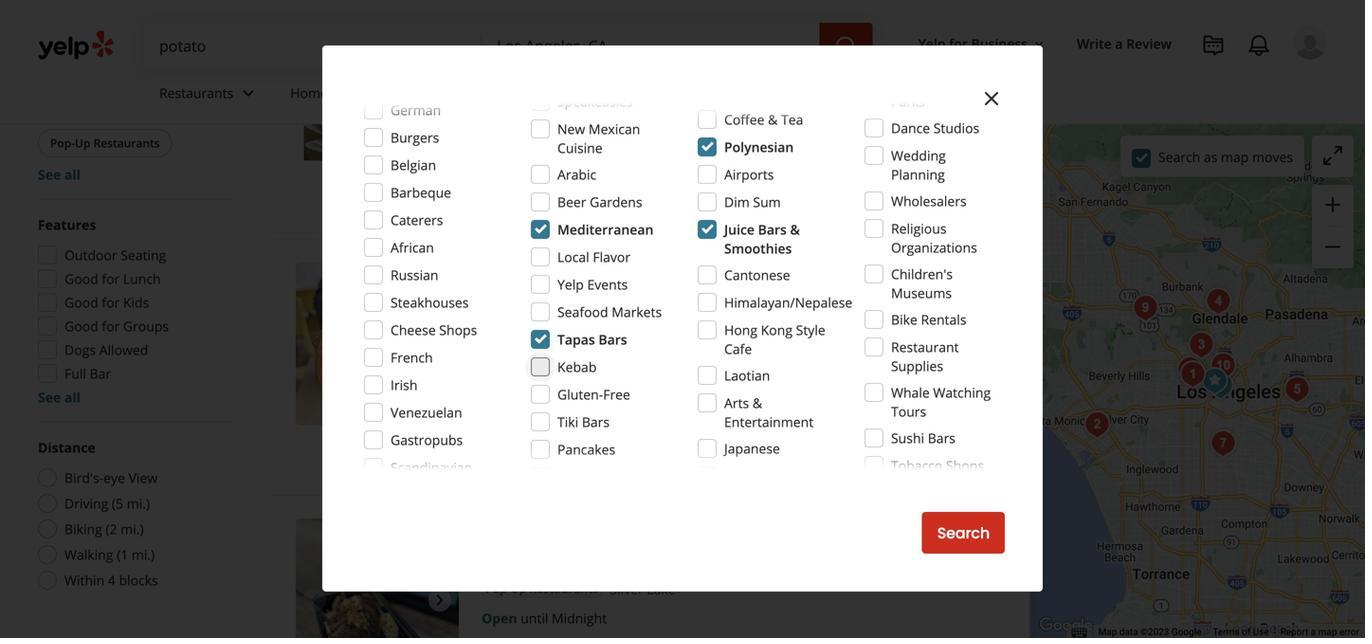 Task type: vqa. For each thing, say whether or not it's contained in the screenshot.
second field from right
no



Task type: locate. For each thing, give the bounding box(es) containing it.
bars down seafood markets
[[599, 330, 627, 348]]

bird's-eye view
[[64, 469, 158, 487]]

until down pop-up restaurants link
[[521, 609, 548, 627]]

reviews) right (231
[[644, 37, 695, 55]]

studios
[[934, 119, 980, 137]]

1 takeout from the top
[[703, 186, 748, 202]]

mi.) for driving (5 mi.)
[[127, 494, 150, 512]]

burgers link
[[588, 322, 640, 341]]

pop- for topmost pop-up restaurants button
[[50, 135, 75, 151]]

markets
[[612, 303, 662, 321]]

see all inside group
[[38, 165, 80, 183]]

full
[[64, 365, 86, 383]]

see all group
[[34, 0, 235, 184]]

yelp for business
[[918, 35, 1028, 53]]

potato
[[542, 5, 606, 31], [846, 122, 886, 140], [582, 262, 646, 288]]

like left "the"
[[550, 122, 571, 140]]

previous image for the potato sack image
[[303, 76, 326, 98]]

1 vertical spatial all
[[64, 388, 80, 406]]

(231
[[614, 37, 641, 55]]

for inside yelp for business button
[[949, 35, 968, 53]]

group
[[1312, 185, 1354, 268], [32, 215, 235, 407]]

24 chevron down v2 image inside home services link
[[385, 82, 408, 105]]

arabic
[[558, 165, 597, 183]]

start order for balls--with a name like the potato sack, they need more potato items..."
[[870, 184, 952, 206]]

2 good from the top
[[64, 293, 98, 311]]

up up features
[[75, 135, 90, 151]]

until 7:00 am tomorrow
[[529, 96, 676, 114]]

house of mash image
[[296, 519, 459, 638]]

start order link up religious on the top right of page
[[852, 174, 970, 216]]

option group containing distance
[[32, 438, 235, 595]]

1 vertical spatial takeout
[[703, 443, 748, 459]]

0 vertical spatial &
[[768, 110, 778, 128]]

map
[[1221, 148, 1249, 166], [1319, 626, 1337, 638]]

start order down planning
[[870, 184, 952, 206]]

see all down full
[[38, 388, 80, 406]]

/burger
[[849, 379, 895, 397]]

restaurants up midnight
[[529, 581, 599, 596]]

for left business
[[949, 35, 968, 53]]

outdoor seating down tiki
[[501, 443, 590, 459]]

see up distance
[[38, 388, 61, 406]]

0 horizontal spatial the
[[503, 5, 538, 31]]

bars for tapas
[[599, 330, 627, 348]]

mi.)
[[127, 494, 150, 512], [121, 520, 144, 538], [132, 546, 155, 564]]

1 vertical spatial 16 checkmark v2 image
[[684, 443, 699, 458]]

a inside balls--with a name like the potato sack, they need more potato items..."
[[745, 122, 752, 140]]

potato up "items...""
[[630, 122, 675, 140]]

1 vertical spatial until
[[521, 352, 548, 370]]

more down new
[[537, 141, 570, 159]]

poutineries button
[[137, 93, 225, 121]]

see up features
[[38, 165, 61, 183]]

2 outdoor seating from the top
[[501, 443, 590, 459]]

0 vertical spatial "i
[[503, 122, 511, 140]]

"i don't know, dude, when you go to a cool asian
[[503, 379, 804, 397]]

the
[[574, 122, 594, 140]]

go
[[692, 379, 708, 397]]

yelp down local
[[558, 275, 584, 293]]

asian
[[767, 379, 801, 397]]

0 vertical spatial 16 checkmark v2 image
[[684, 186, 699, 201]]

restaurants for the rightmost pop-up restaurants button
[[529, 581, 599, 596]]

1 vertical spatial start order
[[870, 441, 952, 462]]

start down planning
[[870, 184, 906, 206]]

0 vertical spatial the
[[503, 5, 538, 31]]

0 vertical spatial yelp
[[918, 35, 946, 53]]

24 chevron down v2 image right services
[[385, 82, 408, 105]]

outdoor
[[501, 186, 547, 202], [64, 246, 117, 264], [501, 443, 547, 459]]

2 vertical spatial mi.)
[[132, 546, 155, 564]]

1 horizontal spatial yelp
[[918, 35, 946, 53]]

delivery
[[624, 186, 669, 202]]

(733
[[614, 293, 641, 311]]

for..."
[[626, 398, 659, 416]]

1 horizontal spatial like
[[795, 122, 816, 140]]

shops for cheese shops
[[439, 321, 477, 339]]

beer gardens
[[558, 193, 642, 211]]

when
[[628, 379, 663, 397]]

1 see from the top
[[38, 165, 61, 183]]

for for kids
[[102, 293, 120, 311]]

potato up 4.2 link
[[542, 5, 606, 31]]

4.3
[[592, 293, 611, 311]]

0 horizontal spatial &
[[753, 394, 762, 412]]

map left error
[[1319, 626, 1337, 638]]

map for moves
[[1221, 148, 1249, 166]]

1 vertical spatial burgers
[[592, 324, 636, 340]]

& up smoothies
[[790, 220, 800, 238]]

allowed
[[99, 341, 148, 359]]

(231 reviews) link
[[614, 35, 695, 55]]

1 horizontal spatial pop-
[[486, 581, 511, 596]]

3 good from the top
[[64, 317, 98, 335]]

pop- for the rightmost pop-up restaurants button
[[486, 581, 511, 596]]

bars inside juice bars & smoothies
[[758, 220, 787, 238]]

see all button up features
[[38, 165, 80, 183]]

option group
[[32, 438, 235, 595]]

& inside arts & entertainment
[[753, 394, 762, 412]]

good up good for kids
[[64, 270, 98, 288]]

notifications image
[[1248, 34, 1270, 57]]

rentals
[[921, 311, 967, 329]]

0 vertical spatial reviews)
[[644, 37, 695, 55]]

potato corner image
[[1200, 283, 1238, 320]]

1 horizontal spatial search
[[1159, 148, 1201, 166]]

1 vertical spatial up
[[511, 581, 526, 596]]

all inside group
[[64, 165, 80, 183]]

burgers down german
[[391, 128, 439, 146]]

1 "i from the top
[[503, 122, 511, 140]]

zoom out image
[[1322, 236, 1344, 258]]

a right write
[[1115, 35, 1123, 53]]

2 16 checkmark v2 image from the top
[[684, 443, 699, 458]]

1 vertical spatial mi.)
[[121, 520, 144, 538]]

outdoor up good for lunch
[[64, 246, 117, 264]]

see all button for group containing features
[[38, 388, 80, 406]]

1 horizontal spatial map
[[1319, 626, 1337, 638]]

(2
[[106, 520, 117, 538]]

0 horizontal spatial pop-
[[50, 135, 75, 151]]

& left tea
[[768, 110, 778, 128]]

24 chevron down v2 image left 7:00 on the top left of the page
[[525, 82, 548, 105]]

next image
[[429, 332, 451, 355]]

yelp inside search dialog
[[558, 275, 584, 293]]

bars down gluten-free on the left
[[582, 413, 610, 431]]

2 order from the top
[[909, 441, 952, 462]]

1 horizontal spatial shops
[[946, 457, 984, 475]]

1 see all from the top
[[38, 165, 80, 183]]

1 vertical spatial outdoor seating
[[501, 443, 590, 459]]

up up "open"
[[511, 581, 526, 596]]

1 all from the top
[[64, 165, 80, 183]]

1 vertical spatial seating
[[550, 443, 590, 459]]

the potato sack link
[[503, 5, 654, 31]]

pop-up restaurants inside see all group
[[50, 135, 160, 151]]

0 vertical spatial good
[[64, 270, 98, 288]]

0 vertical spatial takeout
[[703, 186, 748, 202]]

burgers down seafood markets
[[592, 324, 636, 340]]

24 chevron down v2 image left home at the left of the page
[[237, 82, 260, 105]]

0 vertical spatial all
[[64, 165, 80, 183]]

local flavor
[[558, 248, 631, 266]]

1 horizontal spatial &
[[768, 110, 778, 128]]

french
[[391, 348, 433, 366]]

laotian
[[724, 366, 770, 384]]

1 vertical spatial see all button
[[38, 388, 80, 406]]

1 reviews) from the top
[[644, 37, 695, 55]]

0 vertical spatial shops
[[439, 321, 477, 339]]

0 vertical spatial pop-up restaurants
[[50, 135, 160, 151]]

more down balls-
[[671, 141, 706, 159]]

outdoor seating
[[64, 246, 166, 264]]

1 vertical spatial &
[[790, 220, 800, 238]]

1 previous image from the top
[[303, 76, 326, 98]]

bars up tobacco shops
[[928, 429, 956, 447]]

until up don't
[[521, 352, 548, 370]]

1 vertical spatial pop-up restaurants
[[486, 581, 599, 596]]

1 vertical spatial the
[[819, 122, 842, 140]]

0 vertical spatial start order link
[[852, 174, 970, 216]]

pop- up features
[[50, 135, 75, 151]]

humble potato link
[[503, 262, 646, 288]]

new mexican cuisine
[[558, 120, 640, 157]]

0 vertical spatial pop-
[[50, 135, 75, 151]]

16 checkmark v2 image
[[684, 186, 699, 201], [684, 443, 699, 458]]

yelp for yelp for business
[[918, 35, 946, 53]]

2 start from the top
[[870, 441, 906, 462]]

1 vertical spatial slideshow element
[[296, 262, 459, 425]]

good for good for kids
[[64, 293, 98, 311]]

0 horizontal spatial shops
[[439, 321, 477, 339]]

like right name
[[795, 122, 816, 140]]

as
[[1204, 148, 1218, 166]]

speakeasies
[[558, 92, 633, 110]]

©2023
[[1141, 626, 1169, 638]]

outdoor down pretty
[[501, 443, 547, 459]]

pop-up restaurants button up open until midnight
[[482, 579, 602, 598]]

2 start order link from the top
[[852, 431, 970, 472]]

& inside juice bars & smoothies
[[790, 220, 800, 238]]

0 vertical spatial potato
[[630, 122, 675, 140]]

0 horizontal spatial group
[[32, 215, 235, 407]]

1 horizontal spatial potato
[[630, 122, 675, 140]]

0 vertical spatial until
[[529, 96, 556, 114]]

0 vertical spatial pop-up restaurants button
[[38, 129, 172, 157]]

slideshow element
[[296, 5, 459, 169], [296, 262, 459, 425], [296, 519, 459, 638]]

google image
[[1035, 613, 1098, 638]]

home services
[[290, 84, 382, 102]]

report a map error
[[1281, 626, 1360, 638]]

24 chevron down v2 image right am
[[615, 82, 638, 105]]

restaurants
[[159, 84, 233, 102], [93, 135, 160, 151], [529, 581, 599, 596]]

outdoor down need
[[501, 186, 547, 202]]

(733 reviews)
[[614, 293, 695, 311]]

order for balls--with a name like the potato sack, they need more potato items..."
[[909, 184, 952, 206]]

"i left don't
[[503, 379, 511, 397]]

0 vertical spatial order
[[909, 184, 952, 206]]

american (new)
[[486, 324, 576, 340]]

1 vertical spatial shops
[[946, 457, 984, 475]]

16 checkmark v2 image left delivery
[[605, 186, 620, 201]]

shops down steakhouses
[[439, 321, 477, 339]]

pop- inside see all group
[[50, 135, 75, 151]]

mi.) right (1
[[132, 546, 155, 564]]

for down good for kids
[[102, 317, 120, 335]]

3 24 chevron down v2 image from the left
[[525, 82, 548, 105]]

good up dogs
[[64, 317, 98, 335]]

shops right tobacco
[[946, 457, 984, 475]]

walking
[[64, 546, 113, 564]]

for down good for lunch
[[102, 293, 120, 311]]

don't
[[514, 379, 546, 397]]

dance studios
[[891, 119, 980, 137]]

sack
[[611, 5, 654, 31]]

16 chevron down v2 image
[[1032, 37, 1047, 52]]

map right "as"
[[1221, 148, 1249, 166]]

"i for "i quite like the fried potato
[[503, 122, 511, 140]]

2 vertical spatial good
[[64, 317, 98, 335]]

2 vertical spatial slideshow element
[[296, 519, 459, 638]]

0 vertical spatial map
[[1221, 148, 1249, 166]]

2 slideshow element from the top
[[296, 262, 459, 425]]

0 horizontal spatial yelp
[[558, 275, 584, 293]]

1 good from the top
[[64, 270, 98, 288]]

1 vertical spatial reviews)
[[644, 293, 695, 311]]

0 vertical spatial outdoor
[[501, 186, 547, 202]]

vans image
[[1202, 367, 1240, 405]]

1 vertical spatial potato
[[574, 141, 615, 159]]

takeout for "i quite like the fried
[[703, 186, 748, 202]]

good for kids
[[64, 293, 149, 311]]

0 horizontal spatial like
[[550, 122, 571, 140]]

potato down the ""i quite like the fried potato" at left
[[574, 141, 615, 159]]

see all up features
[[38, 165, 80, 183]]

lunch
[[123, 270, 161, 288]]

pop-up restaurants up open until midnight
[[486, 581, 599, 596]]

bars for juice
[[758, 220, 787, 238]]

24 chevron down v2 image
[[237, 82, 260, 105], [385, 82, 408, 105], [525, 82, 548, 105], [615, 82, 638, 105]]

1 vertical spatial potato
[[846, 122, 886, 140]]

restaurants inside see all group
[[93, 135, 160, 151]]

search down tobacco shops
[[937, 522, 990, 544]]

16 checkmark v2 image
[[605, 186, 620, 201], [605, 443, 620, 458]]

shops
[[439, 321, 477, 339], [946, 457, 984, 475]]

2 16 checkmark v2 image from the top
[[605, 443, 620, 458]]

restaurants for topmost pop-up restaurants button
[[93, 135, 160, 151]]

3 slideshow element from the top
[[296, 519, 459, 638]]

16 checkmark v2 image for until 7:00 am tomorrow
[[684, 186, 699, 201]]

burgers
[[391, 128, 439, 146], [592, 324, 636, 340]]

mi.) right (2
[[121, 520, 144, 538]]

seating down the arabic
[[550, 186, 590, 202]]

(231 reviews)
[[614, 37, 695, 55]]

search as map moves
[[1159, 148, 1293, 166]]

reviews) up sandwiches
[[644, 293, 695, 311]]

soul
[[50, 27, 74, 43]]

0 vertical spatial mi.)
[[127, 494, 150, 512]]

1 start order link from the top
[[852, 174, 970, 216]]

16 checkmark v2 image down more link
[[684, 186, 699, 201]]

mi.) for biking (2 mi.)
[[121, 520, 144, 538]]

& for coffee & tea
[[768, 110, 778, 128]]

need
[[503, 141, 534, 159]]

1 vertical spatial see
[[38, 388, 61, 406]]

0 vertical spatial restaurants
[[159, 84, 233, 102]]

0 horizontal spatial search
[[937, 522, 990, 544]]

1 vertical spatial start
[[870, 441, 906, 462]]

2 vertical spatial outdoor
[[501, 443, 547, 459]]

yelp inside button
[[918, 35, 946, 53]]

start down tours
[[870, 441, 906, 462]]

outdoor seating down the arabic
[[501, 186, 590, 202]]

0 vertical spatial previous image
[[303, 76, 326, 98]]

search for search as map moves
[[1159, 148, 1201, 166]]

0 vertical spatial slideshow element
[[296, 5, 459, 169]]

mi.) right (5
[[127, 494, 150, 512]]

fried
[[598, 122, 627, 140]]

humble
[[503, 262, 577, 288]]

the potato sack image
[[1174, 356, 1212, 393]]

sandwiches
[[651, 324, 718, 340]]

until for until 9:00 pm
[[521, 352, 548, 370]]

2 vertical spatial until
[[521, 609, 548, 627]]

0 vertical spatial start
[[870, 184, 906, 206]]

0 horizontal spatial potato
[[574, 141, 615, 159]]

0 vertical spatial see all
[[38, 165, 80, 183]]

1 vertical spatial restaurants
[[93, 135, 160, 151]]

until 9:00 pm
[[521, 352, 602, 370]]

all down full
[[64, 388, 80, 406]]

0 vertical spatial up
[[75, 135, 90, 151]]

0 horizontal spatial map
[[1221, 148, 1249, 166]]

reviews) for (733 reviews)
[[644, 293, 695, 311]]

2 vertical spatial restaurants
[[529, 581, 599, 596]]

house of mash image
[[1183, 326, 1221, 364]]

burgers button
[[588, 322, 640, 341]]

order down tours
[[909, 441, 952, 462]]

for up good for kids
[[102, 270, 120, 288]]

0 vertical spatial 16 checkmark v2 image
[[605, 186, 620, 201]]

2 start order from the top
[[870, 441, 952, 462]]

pop- up "open"
[[486, 581, 511, 596]]

2 reviews) from the top
[[644, 293, 695, 311]]

16 checkmark v2 image left japanese
[[684, 443, 699, 458]]

start order link for more
[[852, 431, 970, 472]]

yelp for yelp events
[[558, 275, 584, 293]]

see all button down full
[[38, 388, 80, 406]]

outdoor seating for "i quite like the fried
[[501, 186, 590, 202]]

1 vertical spatial pop-
[[486, 581, 511, 596]]

1 start order from the top
[[870, 184, 952, 206]]

1 start from the top
[[870, 184, 906, 206]]

search
[[1159, 148, 1201, 166], [937, 522, 990, 544]]

previous image
[[303, 76, 326, 98], [303, 589, 326, 612]]

2 vertical spatial &
[[753, 394, 762, 412]]

coffee & tea
[[724, 110, 803, 128]]

pop-up restaurants down poutineries button
[[50, 135, 160, 151]]

potato up 4.3 link
[[582, 262, 646, 288]]

search left "as"
[[1159, 148, 1201, 166]]

0 vertical spatial start order
[[870, 184, 952, 206]]

seating for 7:00
[[550, 186, 590, 202]]

potato
[[630, 122, 675, 140], [574, 141, 615, 159]]

dance
[[891, 119, 930, 137]]

good for lunch
[[64, 270, 161, 288]]

the right .
[[503, 5, 538, 31]]

1 vertical spatial map
[[1319, 626, 1337, 638]]

outdoor for "i quite like the fried
[[501, 186, 547, 202]]

0 horizontal spatial burgers
[[391, 128, 439, 146]]

2 "i from the top
[[503, 379, 511, 397]]

good for good for lunch
[[64, 270, 98, 288]]

1 horizontal spatial the
[[819, 122, 842, 140]]

1 vertical spatial good
[[64, 293, 98, 311]]

0 vertical spatial burgers
[[391, 128, 439, 146]]

open
[[482, 609, 517, 627]]

4.2 link
[[592, 35, 611, 55]]

takeout down airports
[[703, 186, 748, 202]]

0 horizontal spatial up
[[75, 135, 90, 151]]

yelp
[[918, 35, 946, 53], [558, 275, 584, 293]]

2 seating from the top
[[550, 443, 590, 459]]

0 vertical spatial seating
[[550, 186, 590, 202]]

potato left "sack,"
[[846, 122, 886, 140]]

2 horizontal spatial &
[[790, 220, 800, 238]]

user actions element
[[903, 24, 1354, 140]]

a left pretty
[[503, 398, 510, 416]]

None search field
[[144, 23, 877, 68]]

1 vertical spatial yelp
[[558, 275, 584, 293]]

& right arts
[[753, 394, 762, 412]]

humble potato image
[[296, 262, 459, 425]]

0 vertical spatial outdoor seating
[[501, 186, 590, 202]]

a right the 'with'
[[745, 122, 752, 140]]

1 seating from the top
[[550, 186, 590, 202]]

2 24 chevron down v2 image from the left
[[385, 82, 408, 105]]

see inside group
[[38, 165, 61, 183]]

until up quite
[[529, 96, 556, 114]]

sushi bars
[[891, 429, 956, 447]]

order down planning
[[909, 184, 952, 206]]

4.2
[[592, 37, 611, 55]]

good down good for lunch
[[64, 293, 98, 311]]

amusement
[[891, 73, 967, 91]]

cantonese
[[724, 266, 790, 284]]

slideshow element for "i quite like the fried
[[296, 5, 459, 169]]

map region
[[824, 0, 1365, 638]]

1 vertical spatial start order link
[[852, 431, 970, 472]]

"i up need
[[503, 122, 511, 140]]

1 slideshow element from the top
[[296, 5, 459, 169]]

restaurants down poutineries button
[[93, 135, 160, 151]]

1 16 checkmark v2 image from the top
[[684, 186, 699, 201]]

1 order from the top
[[909, 184, 952, 206]]

pm
[[582, 352, 602, 370]]

google
[[1172, 626, 1202, 638]]

tomorrow
[[613, 96, 676, 114]]

pop-up restaurants
[[50, 135, 160, 151], [486, 581, 599, 596]]

museums
[[891, 284, 952, 302]]

a right to
[[727, 379, 735, 397]]

more down you
[[662, 398, 697, 416]]

start order link down tours
[[852, 431, 970, 472]]

1 vertical spatial see all
[[38, 388, 80, 406]]

zoom in image
[[1322, 193, 1344, 216]]

features
[[38, 216, 96, 234]]

2 takeout from the top
[[703, 443, 748, 459]]

seating down tiki
[[550, 443, 590, 459]]

takeout down arts
[[703, 443, 748, 459]]

start order down tours
[[870, 441, 952, 462]]

1 vertical spatial pop-up restaurants button
[[482, 579, 602, 598]]

yelp up "amusement" at the right top of page
[[918, 35, 946, 53]]

pop-up restaurants for topmost pop-up restaurants button
[[50, 135, 160, 151]]

0 horizontal spatial pop-up restaurants
[[50, 135, 160, 151]]

pretty
[[513, 398, 550, 416]]

1 vertical spatial search
[[937, 522, 990, 544]]

dude,
[[590, 379, 625, 397]]

0 vertical spatial see
[[38, 165, 61, 183]]

16 checkmark v2 image down the tiki bars
[[605, 443, 620, 458]]

yelp events
[[558, 275, 628, 293]]

2 see all button from the top
[[38, 388, 80, 406]]

4.2 star rating image
[[482, 37, 584, 56]]

search inside button
[[937, 522, 990, 544]]

bars up smoothies
[[758, 220, 787, 238]]

food
[[77, 27, 104, 43]]

1 outdoor seating from the top
[[501, 186, 590, 202]]

restaurants down polish button
[[159, 84, 233, 102]]

1 24 chevron down v2 image from the left
[[237, 82, 260, 105]]

0 horizontal spatial pop-up restaurants button
[[38, 129, 172, 157]]

2 previous image from the top
[[303, 589, 326, 612]]

all up features
[[64, 165, 80, 183]]

2 like from the left
[[795, 122, 816, 140]]

1 vertical spatial 16 checkmark v2 image
[[605, 443, 620, 458]]

sum
[[753, 193, 781, 211]]

0 vertical spatial search
[[1159, 148, 1201, 166]]

1 vertical spatial previous image
[[303, 589, 326, 612]]

the right tea
[[819, 122, 842, 140]]

up inside see all group
[[75, 135, 90, 151]]

pop-up restaurants button down poutineries button
[[38, 129, 172, 157]]

tobacco
[[891, 457, 943, 475]]

1 see all button from the top
[[38, 165, 80, 183]]

a
[[1115, 35, 1123, 53], [745, 122, 752, 140], [727, 379, 735, 397], [503, 398, 510, 416], [1311, 626, 1316, 638]]

louders image
[[1171, 351, 1209, 389]]



Task type: describe. For each thing, give the bounding box(es) containing it.
search image
[[835, 35, 858, 58]]

venezuelan
[[391, 403, 462, 421]]

amusement parks
[[891, 73, 967, 110]]

whale
[[891, 384, 930, 402]]

for for business
[[949, 35, 968, 53]]

2 see from the top
[[38, 388, 61, 406]]

1 16 checkmark v2 image from the top
[[605, 186, 620, 201]]

blocks
[[119, 571, 158, 589]]

previous image
[[303, 332, 326, 355]]

shops for tobacco shops
[[946, 457, 984, 475]]

planning
[[891, 165, 945, 183]]

start order link for balls--with a name like the potato sack, they need more potato items..."
[[852, 174, 970, 216]]

1 horizontal spatial pop-up restaurants button
[[482, 579, 602, 598]]

religious organizations
[[891, 219, 977, 256]]

smoothies
[[724, 239, 792, 257]]

name
[[756, 122, 791, 140]]

& for arts & entertainment
[[753, 394, 762, 412]]

balls-
[[678, 122, 711, 140]]

polish button
[[124, 21, 181, 49]]

tobacco shops
[[891, 457, 984, 475]]

yelp for business button
[[911, 27, 1054, 61]]

mi.) for walking (1 mi.)
[[132, 546, 155, 564]]

wedding
[[891, 146, 946, 165]]

reviews) for (231 reviews)
[[644, 37, 695, 55]]

(new)
[[543, 324, 576, 340]]

pop-up restaurants for the rightmost pop-up restaurants button
[[486, 581, 599, 596]]

burgers inside burgers button
[[592, 324, 636, 340]]

cuisine
[[558, 139, 603, 157]]

tea
[[781, 110, 803, 128]]

balls--with a name like the potato sack, they need more potato items..."
[[503, 122, 952, 159]]

place,
[[899, 379, 935, 397]]

poutineries
[[150, 99, 212, 115]]

groups
[[123, 317, 169, 335]]

1 horizontal spatial group
[[1312, 185, 1354, 268]]

previous image for house of mash image
[[303, 589, 326, 612]]

1 . the potato sack
[[482, 5, 654, 31]]

more inside balls--with a name like the potato sack, they need more potato items..."
[[537, 141, 570, 159]]

outdoor for "i don't know, dude, when you go to a cool asian
[[501, 443, 547, 459]]

map for error
[[1319, 626, 1337, 638]]

1 vertical spatial outdoor
[[64, 246, 117, 264]]

gastropubs
[[391, 431, 463, 449]]

juice
[[724, 220, 755, 238]]

2 see all from the top
[[38, 388, 80, 406]]

humble potato image
[[1078, 406, 1116, 444]]

search dialog
[[0, 0, 1365, 638]]

write a review
[[1077, 35, 1172, 53]]

(5
[[112, 494, 123, 512]]

1
[[482, 5, 493, 31]]

2 all from the top
[[64, 388, 80, 406]]

they
[[925, 122, 952, 140]]

german
[[391, 101, 441, 119]]

within
[[64, 571, 104, 589]]

order for more
[[909, 441, 952, 462]]

data
[[1120, 626, 1138, 638]]

free
[[603, 385, 630, 403]]

like inside balls--with a name like the potato sack, they need more potato items..."
[[795, 122, 816, 140]]

biking (2 mi.)
[[64, 520, 144, 538]]

start order for more
[[870, 441, 952, 462]]

nordstrom rack image
[[1196, 362, 1234, 400]]

walking (1 mi.)
[[64, 546, 155, 564]]

seafood
[[558, 303, 608, 321]]

tapas bars
[[558, 330, 627, 348]]

children's museums
[[891, 265, 953, 302]]

mister fried potato image
[[1278, 371, 1316, 409]]

hong kong style cafe
[[724, 321, 826, 358]]

bird's-
[[64, 469, 104, 487]]

gluten-
[[558, 385, 603, 403]]

until for until 7:00 am tomorrow
[[529, 96, 556, 114]]

.
[[493, 5, 498, 31]]

a inside 'element'
[[1115, 35, 1123, 53]]

driving (5 mi.)
[[64, 494, 150, 512]]

write
[[1077, 35, 1112, 53]]

projects image
[[1202, 34, 1225, 57]]

4.3 link
[[592, 291, 611, 312]]

keyboard shortcuts image
[[1072, 628, 1087, 638]]

restaurant
[[891, 338, 959, 356]]

seating for 9:00
[[550, 443, 590, 459]]

poutine brothers image
[[1204, 425, 1242, 463]]

0 vertical spatial potato
[[542, 5, 606, 31]]

a right report
[[1311, 626, 1316, 638]]

"i for "i don't know, dude, when you go to a cool asian
[[503, 379, 511, 397]]

good for groups
[[64, 317, 169, 335]]

see all button for see all group
[[38, 165, 80, 183]]

for for lunch
[[102, 270, 120, 288]]

4
[[108, 571, 115, 589]]

restaurants link
[[144, 68, 275, 123]]

the baked potato image
[[1127, 289, 1165, 327]]

search for search
[[937, 522, 990, 544]]

mediterranean
[[558, 220, 654, 238]]

good for good for groups
[[64, 317, 98, 335]]

within 4 blocks
[[64, 571, 158, 589]]

group containing features
[[32, 215, 235, 407]]

next image
[[429, 589, 451, 612]]

terms of use
[[1213, 626, 1269, 638]]

restaurants inside business categories element
[[159, 84, 233, 102]]

moves
[[1252, 148, 1293, 166]]

irish
[[391, 376, 418, 394]]

1 like from the left
[[550, 122, 571, 140]]

cheese
[[391, 321, 436, 339]]

distance
[[38, 439, 96, 457]]

angel's tijuana tacos image
[[1204, 347, 1242, 385]]

the inside balls--with a name like the potato sack, they need more potato items..."
[[819, 122, 842, 140]]

with
[[715, 122, 742, 140]]

burgers inside search dialog
[[391, 128, 439, 146]]

know,
[[550, 379, 586, 397]]

start for more
[[870, 441, 906, 462]]

(1
[[117, 546, 128, 564]]

arts
[[724, 394, 749, 412]]

16 checkmark v2 image for until 9:00 pm
[[684, 443, 699, 458]]

slideshow element for "i don't know, dude, when you go to a cool asian
[[296, 262, 459, 425]]

a inside /burger place, pay a pretty steep price for..."
[[503, 398, 510, 416]]

business categories element
[[144, 68, 1327, 123]]

2 vertical spatial potato
[[582, 262, 646, 288]]

bars for sushi
[[928, 429, 956, 447]]

tapas
[[558, 330, 595, 348]]

takeout for "i don't know, dude, when you go to a cool asian
[[703, 443, 748, 459]]

polynesian
[[724, 138, 794, 156]]

expand map image
[[1322, 144, 1344, 167]]

caterers
[[391, 211, 443, 229]]

japanese
[[724, 439, 780, 457]]

terms of use link
[[1213, 626, 1269, 638]]

bars for tiki
[[582, 413, 610, 431]]

bike rentals
[[891, 311, 967, 329]]

events
[[587, 275, 628, 293]]

american (new) button
[[482, 322, 580, 341]]

home
[[290, 84, 328, 102]]

sack,
[[890, 122, 921, 140]]

potato inside balls--with a name like the potato sack, they need more potato items..."
[[846, 122, 886, 140]]

tours
[[891, 402, 927, 420]]

-
[[711, 122, 715, 140]]

potato inside balls--with a name like the potato sack, they need more potato items..."
[[574, 141, 615, 159]]

the potato sack image
[[296, 5, 459, 169]]

style
[[796, 321, 826, 339]]

$$
[[729, 323, 744, 341]]

supplies
[[891, 357, 943, 375]]

american (new) link
[[482, 322, 580, 341]]

humble potato
[[503, 262, 646, 288]]

pancakes
[[558, 440, 615, 458]]

view
[[129, 469, 158, 487]]

outdoor seating for "i don't know, dude, when you go to a cool asian
[[501, 443, 590, 459]]

close image
[[980, 87, 1003, 110]]

4 24 chevron down v2 image from the left
[[615, 82, 638, 105]]

search button
[[922, 512, 1005, 554]]

quite
[[514, 122, 546, 140]]

lake
[[647, 580, 676, 598]]

tiki bars
[[558, 413, 610, 431]]

for for groups
[[102, 317, 120, 335]]

am
[[590, 96, 610, 114]]

24 chevron down v2 image inside 'restaurants' link
[[237, 82, 260, 105]]

hong
[[724, 321, 758, 339]]

4.3 star rating image
[[482, 294, 584, 313]]

sushi
[[891, 429, 925, 447]]

start for balls--with a name like the potato sack, they need more potato items..."
[[870, 184, 906, 206]]



